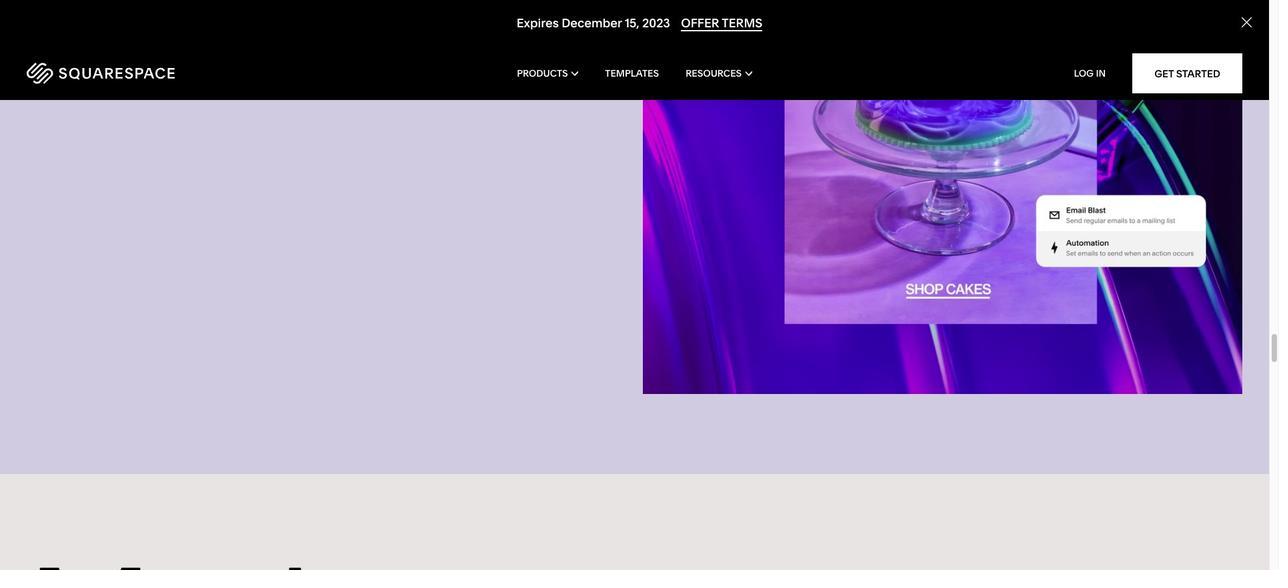 Task type: vqa. For each thing, say whether or not it's contained in the screenshot.
Products button
yes



Task type: locate. For each thing, give the bounding box(es) containing it.
offer terms link
[[681, 15, 763, 31]]

squarespace logo image
[[27, 63, 175, 84]]

offer terms
[[681, 15, 763, 31]]

get started
[[1155, 67, 1221, 80]]

offer
[[681, 15, 719, 31]]

log             in
[[1074, 67, 1106, 79]]

terms
[[722, 15, 763, 31]]

in
[[1096, 67, 1106, 79]]

products
[[517, 67, 568, 79]]

15,
[[625, 15, 640, 31]]

resources button
[[686, 47, 752, 100]]

log             in link
[[1074, 67, 1106, 79]]

started
[[1177, 67, 1221, 80]]



Task type: describe. For each thing, give the bounding box(es) containing it.
log
[[1074, 67, 1094, 79]]

expires december 15, 2023
[[517, 15, 670, 31]]

resources
[[686, 67, 742, 79]]

squarespace logo link
[[27, 63, 270, 84]]

get started link
[[1133, 53, 1243, 93]]

2023
[[642, 15, 670, 31]]

templates link
[[605, 47, 659, 100]]

templates
[[605, 67, 659, 79]]

get
[[1155, 67, 1174, 80]]

december
[[562, 15, 622, 31]]

products button
[[517, 47, 579, 100]]

an email displaying purple jello cake on a glass structure, illustrating email automation. image
[[643, 0, 1243, 394]]

expires
[[517, 15, 559, 31]]



